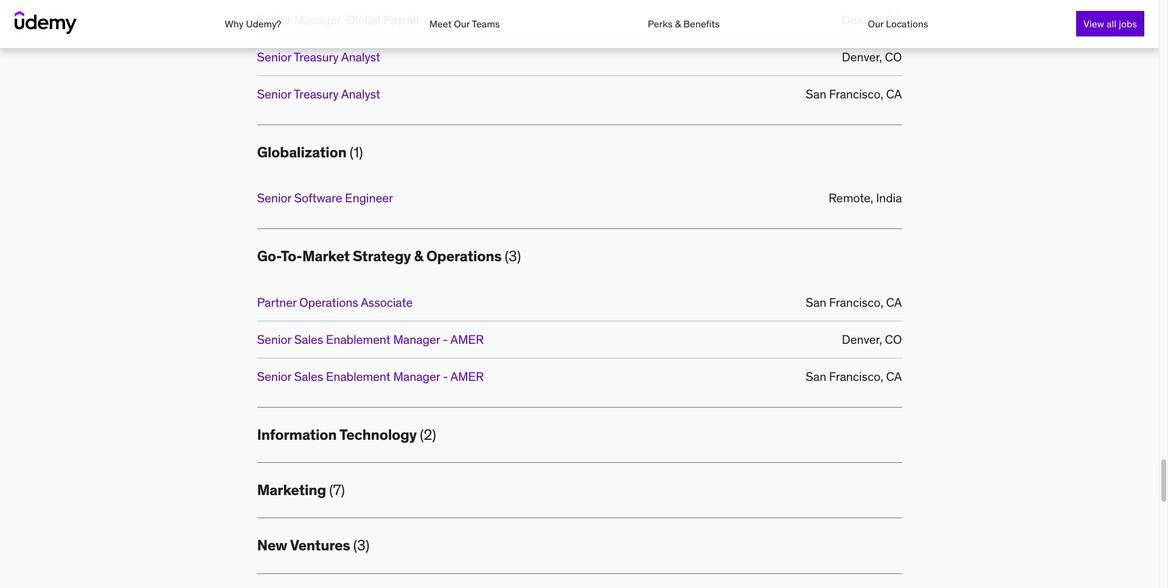 Task type: describe. For each thing, give the bounding box(es) containing it.
meet our teams
[[429, 18, 500, 30]]

view all jobs link
[[1076, 11, 1144, 37]]

view
[[1084, 18, 1104, 30]]

globalization
[[257, 143, 347, 162]]

san for san francisco, ca
[[806, 369, 826, 384]]

5 senior from the top
[[257, 332, 291, 347]]

6 senior from the top
[[257, 369, 291, 384]]

san francisco, ca for denver,
[[806, 86, 902, 102]]

information technology (2)
[[257, 426, 436, 445]]

engineer
[[345, 191, 393, 206]]

sales for denver, co
[[294, 332, 323, 347]]

senior treasury analyst for denver, co
[[257, 49, 380, 64]]

senior software engineer
[[257, 191, 393, 206]]

udemy image
[[15, 11, 77, 34]]

francisco, for san
[[829, 369, 883, 384]]

amer for san francisco, ca
[[450, 369, 484, 384]]

1 senior from the top
[[257, 12, 291, 27]]

ca for san francisco, ca
[[886, 369, 902, 384]]

1 vertical spatial &
[[414, 247, 423, 266]]

1 vertical spatial operations
[[299, 295, 358, 310]]

co for denver, co
[[885, 49, 902, 64]]

to-
[[281, 247, 302, 266]]

2 our from the left
[[868, 18, 884, 30]]

remote, india
[[829, 191, 902, 206]]

manager for san
[[393, 369, 440, 384]]

go-to-market strategy & operations (3)
[[257, 247, 521, 266]]

manager for denver,
[[393, 332, 440, 347]]

globalization (1)
[[257, 143, 363, 162]]

co for san francisco, ca
[[885, 332, 902, 347]]

0 vertical spatial &
[[675, 18, 681, 30]]

(1)
[[350, 143, 363, 162]]

2 senior from the top
[[257, 49, 291, 64]]

1 our from the left
[[454, 18, 470, 30]]

marketing (7)
[[257, 481, 345, 500]]

manager,
[[294, 12, 343, 27]]

ventures
[[290, 537, 350, 556]]

0 horizontal spatial (3)
[[353, 537, 369, 556]]

san for denver, co
[[806, 86, 826, 102]]

san francisco, ca for san
[[806, 369, 902, 384]]

enablement for san francisco, ca
[[326, 369, 390, 384]]

2 francisco, from the top
[[829, 295, 883, 310]]

why
[[225, 18, 244, 30]]

meet
[[429, 18, 452, 30]]

1 horizontal spatial (3)
[[505, 247, 521, 266]]

1 horizontal spatial operations
[[426, 247, 502, 266]]

senior manager, global payroll
[[257, 12, 419, 27]]

all
[[1107, 18, 1117, 30]]

go-
[[257, 247, 281, 266]]

software
[[294, 191, 342, 206]]

market
[[302, 247, 350, 266]]

(2)
[[420, 426, 436, 445]]



Task type: vqa. For each thing, say whether or not it's contained in the screenshot.
2nd CA
yes



Task type: locate. For each thing, give the bounding box(es) containing it.
&
[[675, 18, 681, 30], [414, 247, 423, 266]]

our locations link
[[868, 18, 928, 30]]

1 senior sales enablement manager - amer from the top
[[257, 332, 484, 347]]

co
[[885, 12, 902, 27], [885, 49, 902, 64], [885, 332, 902, 347]]

sales
[[294, 332, 323, 347], [294, 369, 323, 384]]

ca
[[886, 86, 902, 102], [886, 295, 902, 310], [886, 369, 902, 384]]

technology
[[339, 426, 417, 445]]

- for denver, co
[[443, 332, 448, 347]]

0 vertical spatial treasury
[[294, 49, 339, 64]]

2 san francisco, ca from the top
[[806, 295, 902, 310]]

enablement up information technology (2)
[[326, 369, 390, 384]]

amer for denver, co
[[450, 332, 484, 347]]

1 vertical spatial sales
[[294, 369, 323, 384]]

1 vertical spatial manager
[[393, 369, 440, 384]]

our left 'locations'
[[868, 18, 884, 30]]

1 manager from the top
[[393, 332, 440, 347]]

2 sales from the top
[[294, 369, 323, 384]]

1 - from the top
[[443, 332, 448, 347]]

india
[[876, 191, 902, 206]]

enablement for denver, co
[[326, 332, 390, 347]]

(7)
[[329, 481, 345, 500]]

3 senior from the top
[[257, 86, 291, 102]]

senior sales enablement manager - amer for san francisco, ca
[[257, 369, 484, 384]]

2 vertical spatial denver, co
[[842, 332, 902, 347]]

0 vertical spatial denver,
[[842, 12, 882, 27]]

enablement
[[326, 332, 390, 347], [326, 369, 390, 384]]

operations
[[426, 247, 502, 266], [299, 295, 358, 310]]

1 francisco, from the top
[[829, 86, 883, 102]]

amer
[[450, 332, 484, 347], [450, 369, 484, 384]]

1 vertical spatial senior treasury analyst
[[257, 86, 380, 102]]

perks & benefits link
[[648, 18, 720, 30]]

1 vertical spatial treasury
[[294, 86, 339, 102]]

0 vertical spatial ca
[[886, 86, 902, 102]]

1 san francisco, ca from the top
[[806, 86, 902, 102]]

2 - from the top
[[443, 369, 448, 384]]

1 vertical spatial francisco,
[[829, 295, 883, 310]]

1 analyst from the top
[[341, 49, 380, 64]]

0 vertical spatial senior treasury analyst
[[257, 49, 380, 64]]

2 analyst from the top
[[341, 86, 380, 102]]

our locations
[[868, 18, 928, 30]]

locations
[[886, 18, 928, 30]]

why udemy? link
[[225, 18, 281, 30]]

2 vertical spatial san francisco, ca
[[806, 369, 902, 384]]

2 denver, co from the top
[[842, 49, 902, 64]]

0 vertical spatial -
[[443, 332, 448, 347]]

1 vertical spatial denver,
[[842, 49, 882, 64]]

0 horizontal spatial &
[[414, 247, 423, 266]]

1 vertical spatial amer
[[450, 369, 484, 384]]

payroll
[[383, 12, 419, 27]]

2 ca from the top
[[886, 295, 902, 310]]

3 co from the top
[[885, 332, 902, 347]]

0 vertical spatial amer
[[450, 332, 484, 347]]

senior sales enablement manager - amer for denver, co
[[257, 332, 484, 347]]

sales down partner operations associate
[[294, 332, 323, 347]]

partner
[[257, 295, 297, 310]]

denver,
[[842, 12, 882, 27], [842, 49, 882, 64], [842, 332, 882, 347]]

2 amer from the top
[[450, 369, 484, 384]]

0 vertical spatial enablement
[[326, 332, 390, 347]]

sales up information
[[294, 369, 323, 384]]

1 vertical spatial co
[[885, 49, 902, 64]]

new
[[257, 537, 287, 556]]

why udemy?
[[225, 18, 281, 30]]

denver, co for co
[[842, 49, 902, 64]]

0 vertical spatial san francisco, ca
[[806, 86, 902, 102]]

3 san from the top
[[806, 369, 826, 384]]

analyst
[[341, 49, 380, 64], [341, 86, 380, 102]]

2 san from the top
[[806, 295, 826, 310]]

manager down "associate"
[[393, 332, 440, 347]]

3 denver, from the top
[[842, 332, 882, 347]]

-
[[443, 332, 448, 347], [443, 369, 448, 384]]

treasury for denver, co
[[294, 49, 339, 64]]

2 senior treasury analyst from the top
[[257, 86, 380, 102]]

1 treasury from the top
[[294, 49, 339, 64]]

treasury for san francisco, ca
[[294, 86, 339, 102]]

enablement down partner operations associate
[[326, 332, 390, 347]]

1 horizontal spatial our
[[868, 18, 884, 30]]

1 vertical spatial -
[[443, 369, 448, 384]]

3 denver, co from the top
[[842, 332, 902, 347]]

0 horizontal spatial our
[[454, 18, 470, 30]]

(3)
[[505, 247, 521, 266], [353, 537, 369, 556]]

denver, for co
[[842, 49, 882, 64]]

0 vertical spatial operations
[[426, 247, 502, 266]]

2 denver, from the top
[[842, 49, 882, 64]]

senior treasury analyst down "manager,"
[[257, 49, 380, 64]]

2 vertical spatial san
[[806, 369, 826, 384]]

1 vertical spatial denver, co
[[842, 49, 902, 64]]

strategy
[[353, 247, 411, 266]]

meet our teams link
[[429, 18, 500, 30]]

information
[[257, 426, 337, 445]]

associate
[[361, 295, 413, 310]]

sales for san francisco, ca
[[294, 369, 323, 384]]

1 ca from the top
[[886, 86, 902, 102]]

0 vertical spatial denver, co
[[842, 12, 902, 27]]

1 san from the top
[[806, 86, 826, 102]]

2 senior sales enablement manager - amer from the top
[[257, 369, 484, 384]]

& right the perks
[[675, 18, 681, 30]]

0 horizontal spatial operations
[[299, 295, 358, 310]]

1 vertical spatial enablement
[[326, 369, 390, 384]]

1 amer from the top
[[450, 332, 484, 347]]

senior sales enablement manager - amer
[[257, 332, 484, 347], [257, 369, 484, 384]]

partner operations associate
[[257, 295, 413, 310]]

manager up (2)
[[393, 369, 440, 384]]

senior sales enablement manager - amer up technology
[[257, 369, 484, 384]]

3 francisco, from the top
[[829, 369, 883, 384]]

jobs
[[1119, 18, 1137, 30]]

teams
[[472, 18, 500, 30]]

senior
[[257, 12, 291, 27], [257, 49, 291, 64], [257, 86, 291, 102], [257, 191, 291, 206], [257, 332, 291, 347], [257, 369, 291, 384]]

1 vertical spatial ca
[[886, 295, 902, 310]]

analyst up '(1)'
[[341, 86, 380, 102]]

benefits
[[683, 18, 720, 30]]

1 sales from the top
[[294, 332, 323, 347]]

manager
[[393, 332, 440, 347], [393, 369, 440, 384]]

san francisco, ca
[[806, 86, 902, 102], [806, 295, 902, 310], [806, 369, 902, 384]]

1 vertical spatial san
[[806, 295, 826, 310]]

our
[[454, 18, 470, 30], [868, 18, 884, 30]]

4 senior from the top
[[257, 191, 291, 206]]

san
[[806, 86, 826, 102], [806, 295, 826, 310], [806, 369, 826, 384]]

senior treasury analyst for san francisco, ca
[[257, 86, 380, 102]]

1 denver, from the top
[[842, 12, 882, 27]]

view all jobs
[[1084, 18, 1137, 30]]

1 enablement from the top
[[326, 332, 390, 347]]

remote,
[[829, 191, 873, 206]]

denver, co
[[842, 12, 902, 27], [842, 49, 902, 64], [842, 332, 902, 347]]

ca for denver, co
[[886, 86, 902, 102]]

0 vertical spatial (3)
[[505, 247, 521, 266]]

denver, co for francisco,
[[842, 332, 902, 347]]

denver, for francisco,
[[842, 332, 882, 347]]

3 ca from the top
[[886, 369, 902, 384]]

1 horizontal spatial &
[[675, 18, 681, 30]]

2 vertical spatial ca
[[886, 369, 902, 384]]

our right meet
[[454, 18, 470, 30]]

0 vertical spatial francisco,
[[829, 86, 883, 102]]

2 vertical spatial francisco,
[[829, 369, 883, 384]]

treasury
[[294, 49, 339, 64], [294, 86, 339, 102]]

francisco, for denver,
[[829, 86, 883, 102]]

analyst down global
[[341, 49, 380, 64]]

3 san francisco, ca from the top
[[806, 369, 902, 384]]

senior treasury analyst up globalization (1)
[[257, 86, 380, 102]]

2 vertical spatial co
[[885, 332, 902, 347]]

senior sales enablement manager - amer down "associate"
[[257, 332, 484, 347]]

0 vertical spatial analyst
[[341, 49, 380, 64]]

2 enablement from the top
[[326, 369, 390, 384]]

new ventures (3)
[[257, 537, 369, 556]]

treasury down "manager,"
[[294, 49, 339, 64]]

1 denver, co from the top
[[842, 12, 902, 27]]

- for san francisco, ca
[[443, 369, 448, 384]]

analyst for denver, co
[[341, 49, 380, 64]]

perks & benefits
[[648, 18, 720, 30]]

0 vertical spatial sales
[[294, 332, 323, 347]]

& right the strategy
[[414, 247, 423, 266]]

global
[[346, 12, 380, 27]]

1 senior treasury analyst from the top
[[257, 49, 380, 64]]

1 vertical spatial analyst
[[341, 86, 380, 102]]

2 vertical spatial denver,
[[842, 332, 882, 347]]

udemy?
[[246, 18, 281, 30]]

0 vertical spatial co
[[885, 12, 902, 27]]

0 vertical spatial senior sales enablement manager - amer
[[257, 332, 484, 347]]

0 vertical spatial manager
[[393, 332, 440, 347]]

2 co from the top
[[885, 49, 902, 64]]

1 vertical spatial senior sales enablement manager - amer
[[257, 369, 484, 384]]

1 vertical spatial (3)
[[353, 537, 369, 556]]

treasury up globalization (1)
[[294, 86, 339, 102]]

analyst for san francisco, ca
[[341, 86, 380, 102]]

perks
[[648, 18, 673, 30]]

francisco,
[[829, 86, 883, 102], [829, 295, 883, 310], [829, 369, 883, 384]]

1 vertical spatial san francisco, ca
[[806, 295, 902, 310]]

0 vertical spatial san
[[806, 86, 826, 102]]

2 manager from the top
[[393, 369, 440, 384]]

marketing
[[257, 481, 326, 500]]

1 co from the top
[[885, 12, 902, 27]]

2 treasury from the top
[[294, 86, 339, 102]]

senior treasury analyst
[[257, 49, 380, 64], [257, 86, 380, 102]]



